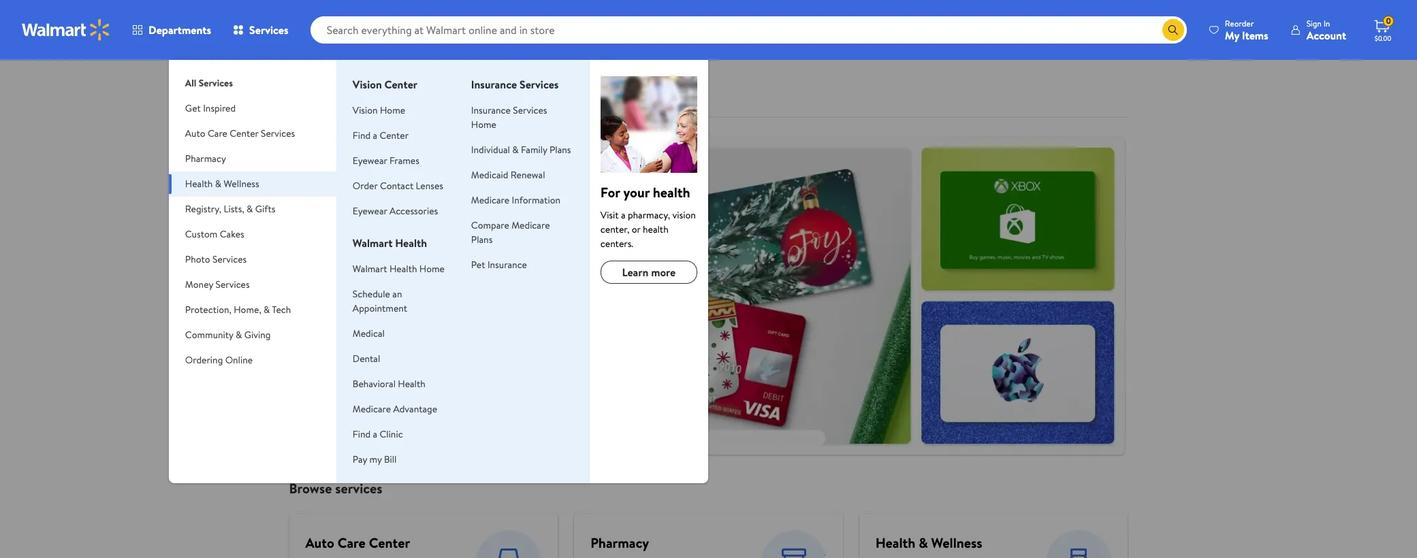 Task type: locate. For each thing, give the bounding box(es) containing it.
services up insurance services home "link"
[[520, 77, 559, 92]]

registry,
[[185, 202, 222, 216]]

0 vertical spatial medicare
[[471, 194, 510, 207]]

1 horizontal spatial auto
[[306, 534, 335, 552]]

1 eyewear from the top
[[353, 154, 387, 168]]

health
[[653, 183, 691, 202], [643, 223, 669, 236]]

2 find from the top
[[353, 428, 371, 442]]

health for walmart health home
[[390, 262, 417, 276]]

pay
[[353, 453, 367, 467]]

services
[[335, 479, 383, 498]]

&
[[513, 143, 519, 157], [215, 177, 221, 191], [247, 202, 253, 216], [264, 303, 270, 317], [236, 328, 242, 342], [919, 534, 929, 552]]

health & wellness image
[[601, 76, 698, 173]]

insurance for insurance services
[[471, 77, 517, 92]]

individual & family plans link
[[471, 143, 571, 157]]

0 vertical spatial auto
[[185, 127, 205, 140]]

my
[[370, 453, 382, 467]]

1 horizontal spatial wellness
[[932, 534, 983, 552]]

center for auto care center
[[369, 534, 410, 552]]

your right on
[[481, 179, 503, 194]]

0 horizontal spatial your
[[481, 179, 503, 194]]

wellness for health & wellness dropdown button
[[224, 177, 259, 191]]

vision up the vision home link at left
[[353, 77, 382, 92]]

your inside gift cards for the whole gang perfect-fit presents for everyone on your list.
[[481, 179, 503, 194]]

home for insurance services
[[471, 118, 497, 132]]

money services
[[185, 278, 250, 292]]

eyewear for eyewear frames
[[353, 154, 387, 168]]

2 vision from the top
[[353, 104, 378, 117]]

a down the vision home link at left
[[373, 129, 378, 142]]

2 eyewear from the top
[[353, 204, 387, 218]]

health & wellness link
[[876, 534, 983, 552]]

0 vertical spatial walmart
[[353, 236, 393, 251]]

plans right family
[[550, 143, 571, 157]]

1 horizontal spatial home
[[420, 262, 445, 276]]

find for find a center
[[353, 129, 371, 142]]

1 horizontal spatial pharmacy
[[591, 534, 649, 552]]

wellness
[[224, 177, 259, 191], [932, 534, 983, 552]]

center down services
[[369, 534, 410, 552]]

medicare down behavioral
[[353, 403, 391, 416]]

find up cards
[[353, 129, 371, 142]]

vision center
[[353, 77, 418, 92]]

0 vertical spatial home
[[380, 104, 406, 117]]

medicare up compare
[[471, 194, 510, 207]]

1 horizontal spatial plans
[[550, 143, 571, 157]]

insurance inside insurance services home
[[471, 104, 511, 117]]

photo services
[[185, 253, 247, 266]]

ordering online
[[185, 354, 253, 367]]

services inside dropdown button
[[213, 253, 247, 266]]

medicare inside compare medicare plans
[[512, 219, 550, 232]]

0 vertical spatial pharmacy
[[185, 152, 226, 166]]

services up 'protection, home, & tech'
[[216, 278, 250, 292]]

health down pharmacy,
[[643, 223, 669, 236]]

auto
[[185, 127, 205, 140], [306, 534, 335, 552]]

insurance
[[471, 77, 517, 92], [471, 104, 511, 117], [488, 258, 527, 272]]

visit
[[601, 209, 619, 222]]

pet insurance link
[[471, 258, 527, 272]]

& inside registry, lists, & gifts dropdown button
[[247, 202, 253, 216]]

0 vertical spatial plans
[[550, 143, 571, 157]]

1 vertical spatial a
[[621, 209, 626, 222]]

carousel controls navigation
[[592, 430, 826, 447]]

center for auto care center services
[[230, 127, 259, 140]]

fit
[[348, 179, 358, 194]]

health up 'vision'
[[653, 183, 691, 202]]

find a center
[[353, 129, 409, 142]]

gifts
[[255, 202, 276, 216]]

account
[[1307, 28, 1347, 43]]

custom cakes
[[185, 228, 244, 241]]

1 vertical spatial health & wellness
[[876, 534, 983, 552]]

pharmacy
[[185, 152, 226, 166], [591, 534, 649, 552]]

1 vertical spatial eyewear
[[353, 204, 387, 218]]

1 horizontal spatial care
[[338, 534, 366, 552]]

your up pharmacy,
[[624, 183, 650, 202]]

2 horizontal spatial home
[[471, 118, 497, 132]]

0 vertical spatial health & wellness
[[185, 177, 259, 191]]

my
[[1226, 28, 1240, 43]]

services down the get inspired dropdown button
[[261, 127, 295, 140]]

eyewear up order
[[353, 154, 387, 168]]

2 walmart from the top
[[353, 262, 387, 276]]

auto for auto care center
[[306, 534, 335, 552]]

& for health & wellness link
[[919, 534, 929, 552]]

renewal
[[511, 168, 545, 182]]

1 vertical spatial plans
[[471, 233, 493, 247]]

insurance down insurance services
[[471, 104, 511, 117]]

home left pet at top
[[420, 262, 445, 276]]

auto down browse
[[306, 534, 335, 552]]

1 vertical spatial wellness
[[932, 534, 983, 552]]

1 vertical spatial find
[[353, 428, 371, 442]]

1 vertical spatial health
[[643, 223, 669, 236]]

services inside "dropdown button"
[[261, 127, 295, 140]]

home down the "vision center"
[[380, 104, 406, 117]]

services down insurance services
[[513, 104, 547, 117]]

plans
[[550, 143, 571, 157], [471, 233, 493, 247]]

0 vertical spatial for
[[383, 152, 404, 175]]

1 horizontal spatial health & wellness
[[876, 534, 983, 552]]

& inside health & wellness dropdown button
[[215, 177, 221, 191]]

your
[[481, 179, 503, 194], [624, 183, 650, 202]]

walmart down now on the left of the page
[[353, 236, 393, 251]]

0 horizontal spatial auto
[[185, 127, 205, 140]]

0 horizontal spatial home
[[380, 104, 406, 117]]

0 horizontal spatial pharmacy
[[185, 152, 226, 166]]

for
[[383, 152, 404, 175], [404, 179, 418, 194]]

center for find a center
[[380, 129, 409, 142]]

& inside community & giving dropdown button
[[236, 328, 242, 342]]

departments button
[[121, 14, 222, 46]]

insurance right pet at top
[[488, 258, 527, 272]]

center inside "dropdown button"
[[230, 127, 259, 140]]

center
[[385, 77, 418, 92], [230, 127, 259, 140], [380, 129, 409, 142], [369, 534, 410, 552]]

1 vertical spatial home
[[471, 118, 497, 132]]

0 vertical spatial care
[[208, 127, 228, 140]]

1 vertical spatial pharmacy
[[591, 534, 649, 552]]

center up 'eyewear frames' link in the left top of the page
[[380, 129, 409, 142]]

presents
[[361, 179, 401, 194]]

a left the clinic
[[373, 428, 378, 442]]

behavioral health link
[[353, 377, 426, 391]]

medicare advantage
[[353, 403, 437, 416]]

cards
[[341, 152, 379, 175]]

vision up find a center link
[[353, 104, 378, 117]]

now
[[343, 209, 360, 223]]

dental link
[[353, 352, 380, 366]]

pause image
[[603, 436, 608, 442]]

medicare
[[471, 194, 510, 207], [512, 219, 550, 232], [353, 403, 391, 416]]

pharmacy for pharmacy link
[[591, 534, 649, 552]]

0 horizontal spatial care
[[208, 127, 228, 140]]

eyewear frames
[[353, 154, 420, 168]]

schedule
[[353, 288, 390, 301]]

0 horizontal spatial plans
[[471, 233, 493, 247]]

medicare information
[[471, 194, 561, 207]]

the
[[408, 152, 432, 175]]

get inspired
[[185, 102, 236, 115]]

wellness inside dropdown button
[[224, 177, 259, 191]]

vision for vision center
[[353, 77, 382, 92]]

auto care center services
[[185, 127, 295, 140]]

photo services button
[[169, 247, 337, 273]]

sign in account
[[1307, 17, 1347, 43]]

health & wellness
[[185, 177, 259, 191], [876, 534, 983, 552]]

0 vertical spatial wellness
[[224, 177, 259, 191]]

health & wellness inside dropdown button
[[185, 177, 259, 191]]

pharmacy inside pharmacy dropdown button
[[185, 152, 226, 166]]

sign
[[1307, 17, 1322, 29]]

Search search field
[[310, 16, 1188, 44]]

0 vertical spatial vision
[[353, 77, 382, 92]]

care down services
[[338, 534, 366, 552]]

care down inspired
[[208, 127, 228, 140]]

& for community & giving dropdown button
[[236, 328, 242, 342]]

1 vision from the top
[[353, 77, 382, 92]]

insurance services home
[[471, 104, 547, 132]]

1 horizontal spatial your
[[624, 183, 650, 202]]

find up "pay"
[[353, 428, 371, 442]]

1 vertical spatial insurance
[[471, 104, 511, 117]]

walmart for walmart health home
[[353, 262, 387, 276]]

1 vertical spatial care
[[338, 534, 366, 552]]

a right the visit
[[621, 209, 626, 222]]

insurance services home link
[[471, 104, 547, 132]]

shop
[[319, 209, 340, 223]]

2 vertical spatial a
[[373, 428, 378, 442]]

home inside insurance services home
[[471, 118, 497, 132]]

2 vertical spatial medicare
[[353, 403, 391, 416]]

your inside for your health visit a pharmacy, vision center, or health centers.
[[624, 183, 650, 202]]

eyewear down order
[[353, 204, 387, 218]]

0 vertical spatial eyewear
[[353, 154, 387, 168]]

find a clinic
[[353, 428, 403, 442]]

1 walmart from the top
[[353, 236, 393, 251]]

auto down get
[[185, 127, 205, 140]]

health & wellness for health & wellness link
[[876, 534, 983, 552]]

2 vertical spatial insurance
[[488, 258, 527, 272]]

care for auto care center
[[338, 534, 366, 552]]

1 vertical spatial walmart
[[353, 262, 387, 276]]

2 horizontal spatial medicare
[[512, 219, 550, 232]]

services left the "vision center"
[[289, 77, 348, 100]]

information
[[512, 194, 561, 207]]

0 vertical spatial insurance
[[471, 77, 517, 92]]

insurance up insurance services home "link"
[[471, 77, 517, 92]]

get
[[185, 102, 201, 115]]

health for behavioral health
[[398, 377, 426, 391]]

home up individual
[[471, 118, 497, 132]]

inspired
[[203, 102, 236, 115]]

list.
[[505, 179, 521, 194]]

community
[[185, 328, 234, 342]]

auto inside "dropdown button"
[[185, 127, 205, 140]]

medical
[[353, 327, 385, 341]]

1 vertical spatial medicare
[[512, 219, 550, 232]]

family
[[521, 143, 548, 157]]

walmart
[[353, 236, 393, 251], [353, 262, 387, 276]]

plans down compare
[[471, 233, 493, 247]]

2 vertical spatial home
[[420, 262, 445, 276]]

services down cakes
[[213, 253, 247, 266]]

care inside "dropdown button"
[[208, 127, 228, 140]]

eyewear for eyewear accessories
[[353, 204, 387, 218]]

0 horizontal spatial health & wellness
[[185, 177, 259, 191]]

1 vertical spatial auto
[[306, 534, 335, 552]]

0 vertical spatial a
[[373, 129, 378, 142]]

a for clinic
[[373, 428, 378, 442]]

vision for vision home
[[353, 104, 378, 117]]

walmart up schedule on the bottom
[[353, 262, 387, 276]]

individual & family plans
[[471, 143, 571, 157]]

learn
[[622, 265, 649, 280]]

vision home link
[[353, 104, 406, 117]]

1 vertical spatial vision
[[353, 104, 378, 117]]

whole
[[436, 152, 478, 175]]

0 horizontal spatial medicare
[[353, 403, 391, 416]]

medicare down information on the top of the page
[[512, 219, 550, 232]]

1 find from the top
[[353, 129, 371, 142]]

order contact lenses link
[[353, 179, 444, 193]]

center down the get inspired dropdown button
[[230, 127, 259, 140]]

0 horizontal spatial wellness
[[224, 177, 259, 191]]

perfect-
[[309, 179, 348, 194]]

1 horizontal spatial medicare
[[471, 194, 510, 207]]

protection, home, & tech button
[[169, 298, 337, 323]]

& inside protection, home, & tech dropdown button
[[264, 303, 270, 317]]

0 vertical spatial find
[[353, 129, 371, 142]]



Task type: vqa. For each thing, say whether or not it's contained in the screenshot.
00 inside Now $ 399 00 $449.00 Options from $399.00 – $599.00
no



Task type: describe. For each thing, give the bounding box(es) containing it.
home,
[[234, 303, 261, 317]]

services inside insurance services home
[[513, 104, 547, 117]]

care for auto care center services
[[208, 127, 228, 140]]

health inside dropdown button
[[185, 177, 213, 191]]

reorder
[[1226, 17, 1255, 29]]

browse
[[289, 479, 332, 498]]

order contact lenses
[[353, 179, 444, 193]]

all services link
[[169, 60, 337, 96]]

protection, home, & tech
[[185, 303, 291, 317]]

individual
[[471, 143, 510, 157]]

medicaid
[[471, 168, 509, 182]]

0 $0.00
[[1376, 15, 1392, 43]]

compare medicare plans link
[[471, 219, 550, 247]]

home for walmart health
[[420, 262, 445, 276]]

online
[[225, 354, 253, 367]]

clinic
[[380, 428, 403, 442]]

medicare advantage link
[[353, 403, 437, 416]]

0 vertical spatial health
[[653, 183, 691, 202]]

walmart image
[[22, 19, 110, 41]]

search icon image
[[1168, 25, 1179, 35]]

appointment
[[353, 302, 407, 315]]

frames
[[390, 154, 420, 168]]

departments
[[149, 22, 211, 37]]

shop now
[[319, 209, 360, 223]]

insurance services
[[471, 77, 559, 92]]

custom
[[185, 228, 218, 241]]

find for find a clinic
[[353, 428, 371, 442]]

find a clinic link
[[353, 428, 403, 442]]

& for individual & family plans link
[[513, 143, 519, 157]]

reorder my items
[[1226, 17, 1269, 43]]

a for center
[[373, 129, 378, 142]]

plans inside compare medicare plans
[[471, 233, 493, 247]]

browse services
[[289, 479, 383, 498]]

advantage
[[393, 403, 437, 416]]

money
[[185, 278, 213, 292]]

an
[[393, 288, 402, 301]]

everyone
[[420, 179, 464, 194]]

1 vertical spatial for
[[404, 179, 418, 194]]

for your health visit a pharmacy, vision center, or health centers.
[[601, 183, 696, 251]]

walmart for walmart health
[[353, 236, 393, 251]]

vision
[[673, 209, 696, 222]]

wellness for health & wellness link
[[932, 534, 983, 552]]

community & giving button
[[169, 323, 337, 348]]

eyewear frames link
[[353, 154, 420, 168]]

pay my bill
[[353, 453, 397, 467]]

protection,
[[185, 303, 232, 317]]

ordering online button
[[169, 348, 337, 373]]

in
[[1324, 17, 1331, 29]]

bill
[[384, 453, 397, 467]]

learn more link
[[601, 261, 698, 284]]

order
[[353, 179, 378, 193]]

pharmacy,
[[628, 209, 671, 222]]

pet insurance
[[471, 258, 527, 272]]

Walmart Site-Wide search field
[[310, 16, 1188, 44]]

registry, lists, & gifts
[[185, 202, 276, 216]]

insurance for insurance services home
[[471, 104, 511, 117]]

lists,
[[224, 202, 244, 216]]

cakes
[[220, 228, 244, 241]]

health & wellness for health & wellness dropdown button
[[185, 177, 259, 191]]

community & giving
[[185, 328, 271, 342]]

medicare for medicare advantage
[[353, 403, 391, 416]]

pharmacy for pharmacy dropdown button
[[185, 152, 226, 166]]

services right all
[[199, 76, 233, 90]]

$0.00
[[1376, 33, 1392, 43]]

auto care center
[[306, 534, 410, 552]]

behavioral
[[353, 377, 396, 391]]

accessories
[[390, 204, 438, 218]]

giving
[[244, 328, 271, 342]]

medicare for medicare information
[[471, 194, 510, 207]]

find a center link
[[353, 129, 409, 142]]

vision home
[[353, 104, 406, 117]]

0
[[1387, 15, 1392, 27]]

get inspired button
[[169, 96, 337, 121]]

auto care center link
[[306, 534, 410, 552]]

more
[[651, 265, 676, 280]]

health for walmart health
[[395, 236, 427, 251]]

compare medicare plans
[[471, 219, 550, 247]]

pet
[[471, 258, 485, 272]]

medicaid renewal link
[[471, 168, 545, 182]]

medicare information link
[[471, 194, 561, 207]]

walmart health
[[353, 236, 427, 251]]

walmart health home
[[353, 262, 445, 276]]

health & wellness button
[[169, 172, 337, 197]]

compare
[[471, 219, 510, 232]]

all services
[[185, 76, 233, 90]]

pharmacy button
[[169, 146, 337, 172]]

center up the vision home link at left
[[385, 77, 418, 92]]

gift cards for the whole gang perfect-fit presents for everyone on your list.
[[309, 152, 521, 194]]

auto for auto care center services
[[185, 127, 205, 140]]

schedule an appointment
[[353, 288, 407, 315]]

tech
[[272, 303, 291, 317]]

a inside for your health visit a pharmacy, vision center, or health centers.
[[621, 209, 626, 222]]

pharmacy link
[[591, 534, 649, 552]]

dental
[[353, 352, 380, 366]]

shop now link
[[309, 205, 371, 227]]

ordering
[[185, 354, 223, 367]]

medical link
[[353, 327, 385, 341]]

money services button
[[169, 273, 337, 298]]

& for health & wellness dropdown button
[[215, 177, 221, 191]]

services up all services link
[[249, 22, 289, 37]]



